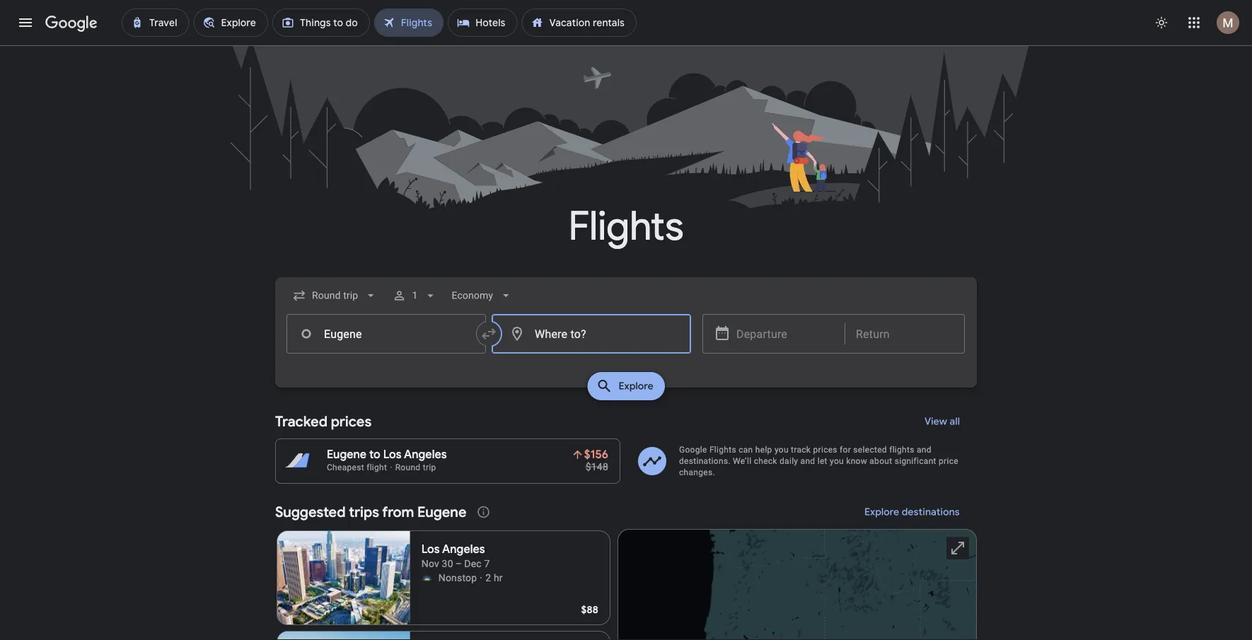 Task type: describe. For each thing, give the bounding box(es) containing it.
$156
[[584, 448, 609, 462]]

cheapest
[[327, 463, 364, 473]]

help
[[756, 445, 773, 455]]

trip
[[423, 463, 436, 473]]

Departure text field
[[737, 315, 834, 353]]

7
[[484, 558, 490, 570]]

tracked prices region
[[275, 405, 977, 484]]

suggested
[[275, 503, 346, 521]]

prices inside google flights can help you track prices for selected flights and destinations. we'll check daily and let you know about significant price changes.
[[814, 445, 838, 455]]

Return text field
[[856, 315, 954, 353]]

destinations
[[902, 506, 960, 519]]

for
[[840, 445, 851, 455]]

change appearance image
[[1145, 6, 1179, 40]]

track
[[791, 445, 811, 455]]

1 button
[[387, 279, 443, 313]]

trips
[[349, 503, 379, 521]]

los inside los angeles nov 30 – dec 7
[[422, 542, 440, 557]]

Where to? text field
[[492, 314, 691, 354]]

angeles inside tracked prices region
[[404, 448, 447, 462]]

let
[[818, 456, 828, 466]]

view all
[[925, 415, 960, 428]]

nonstop
[[439, 572, 477, 584]]

selected
[[854, 445, 887, 455]]

explore for explore destinations
[[865, 506, 900, 519]]

we'll
[[733, 456, 752, 466]]

los angeles nov 30 – dec 7
[[422, 542, 490, 570]]

round
[[395, 463, 421, 473]]

from
[[382, 503, 414, 521]]

nov
[[422, 558, 439, 570]]

cheapest flight
[[327, 463, 387, 473]]

allegiant image
[[422, 573, 433, 584]]

explore destinations button
[[848, 495, 977, 529]]

google flights can help you track prices for selected flights and destinations. we'll check daily and let you know about significant price changes.
[[679, 445, 959, 478]]

88 US dollars text field
[[581, 604, 599, 616]]

round trip
[[395, 463, 436, 473]]

30 – dec
[[442, 558, 482, 570]]

angeles inside los angeles nov 30 – dec 7
[[442, 542, 485, 557]]

google
[[679, 445, 707, 455]]

price
[[939, 456, 959, 466]]

tracked
[[275, 413, 328, 431]]

0 horizontal spatial prices
[[331, 413, 372, 431]]

eugene to los angeles
[[327, 448, 447, 462]]

1
[[412, 290, 418, 301]]



Task type: locate. For each thing, give the bounding box(es) containing it.
prices up let
[[814, 445, 838, 455]]

angeles up 30 – dec
[[442, 542, 485, 557]]

check
[[754, 456, 778, 466]]

tracked prices
[[275, 413, 372, 431]]

1 vertical spatial explore
[[865, 506, 900, 519]]

1 vertical spatial flights
[[710, 445, 737, 455]]

explore button
[[588, 372, 665, 401]]

0 vertical spatial and
[[917, 445, 932, 455]]

view
[[925, 415, 948, 428]]

1 horizontal spatial explore
[[865, 506, 900, 519]]

prices
[[331, 413, 372, 431], [814, 445, 838, 455]]

can
[[739, 445, 753, 455]]

0 horizontal spatial you
[[775, 445, 789, 455]]

0 vertical spatial prices
[[331, 413, 372, 431]]

los inside tracked prices region
[[383, 448, 402, 462]]

flights
[[890, 445, 915, 455]]

148 US dollars text field
[[586, 461, 609, 473]]

0 vertical spatial flights
[[569, 201, 684, 252]]

eugene
[[327, 448, 367, 462], [418, 503, 467, 521]]

explore up tracked prices region
[[619, 380, 654, 393]]

and
[[917, 445, 932, 455], [801, 456, 816, 466]]

0 vertical spatial angeles
[[404, 448, 447, 462]]

main menu image
[[17, 14, 34, 31]]

flight
[[367, 463, 387, 473]]

explore inside explore destinations button
[[865, 506, 900, 519]]

eugene up cheapest
[[327, 448, 367, 462]]

1 horizontal spatial you
[[830, 456, 844, 466]]

$148
[[586, 461, 609, 473]]

eugene inside tracked prices region
[[327, 448, 367, 462]]

None text field
[[287, 314, 486, 354]]

explore inside explore button
[[619, 380, 654, 393]]

0 vertical spatial you
[[775, 445, 789, 455]]

significant
[[895, 456, 937, 466]]

angeles
[[404, 448, 447, 462], [442, 542, 485, 557]]

1 horizontal spatial los
[[422, 542, 440, 557]]

explore for explore
[[619, 380, 654, 393]]

about
[[870, 456, 893, 466]]

explore
[[619, 380, 654, 393], [865, 506, 900, 519]]

explore destinations
[[865, 506, 960, 519]]

and up significant
[[917, 445, 932, 455]]

los right the to
[[383, 448, 402, 462]]

flights inside google flights can help you track prices for selected flights and destinations. we'll check daily and let you know about significant price changes.
[[710, 445, 737, 455]]

1 vertical spatial eugene
[[418, 503, 467, 521]]

los
[[383, 448, 402, 462], [422, 542, 440, 557]]

1 horizontal spatial flights
[[710, 445, 737, 455]]

0 vertical spatial explore
[[619, 380, 654, 393]]

0 horizontal spatial flights
[[569, 201, 684, 252]]

0 horizontal spatial and
[[801, 456, 816, 466]]

1 horizontal spatial prices
[[814, 445, 838, 455]]

0 vertical spatial eugene
[[327, 448, 367, 462]]

destinations.
[[679, 456, 731, 466]]

Flight search field
[[264, 277, 989, 405]]

you down "for"
[[830, 456, 844, 466]]

1 vertical spatial and
[[801, 456, 816, 466]]

daily
[[780, 456, 799, 466]]

 image
[[480, 571, 483, 585]]

hr
[[494, 572, 503, 584]]

None field
[[287, 283, 384, 309], [446, 283, 519, 309], [287, 283, 384, 309], [446, 283, 519, 309]]

and down track
[[801, 456, 816, 466]]

explore left destinations
[[865, 506, 900, 519]]

0 horizontal spatial los
[[383, 448, 402, 462]]

eugene right from
[[418, 503, 467, 521]]

you
[[775, 445, 789, 455], [830, 456, 844, 466]]

156 US dollars text field
[[584, 448, 609, 462]]

know
[[847, 456, 868, 466]]

prices up the to
[[331, 413, 372, 431]]

1 vertical spatial los
[[422, 542, 440, 557]]

flights
[[569, 201, 684, 252], [710, 445, 737, 455]]

to
[[369, 448, 381, 462]]

suggested trips from eugene
[[275, 503, 467, 521]]

1 horizontal spatial and
[[917, 445, 932, 455]]

0 horizontal spatial explore
[[619, 380, 654, 393]]

suggested trips from eugene region
[[275, 495, 977, 640]]

1 vertical spatial you
[[830, 456, 844, 466]]

all
[[950, 415, 960, 428]]

eugene inside region
[[418, 503, 467, 521]]

changes.
[[679, 468, 715, 478]]

1 vertical spatial prices
[[814, 445, 838, 455]]

1 horizontal spatial eugene
[[418, 503, 467, 521]]

0 horizontal spatial eugene
[[327, 448, 367, 462]]

los up nov
[[422, 542, 440, 557]]

0 vertical spatial los
[[383, 448, 402, 462]]

$88
[[581, 604, 599, 616]]

2 hr
[[486, 572, 503, 584]]

2
[[486, 572, 491, 584]]

you up daily
[[775, 445, 789, 455]]

angeles up trip
[[404, 448, 447, 462]]

1 vertical spatial angeles
[[442, 542, 485, 557]]



Task type: vqa. For each thing, say whether or not it's contained in the screenshot.
Suggested trips from Eugene on the left
yes



